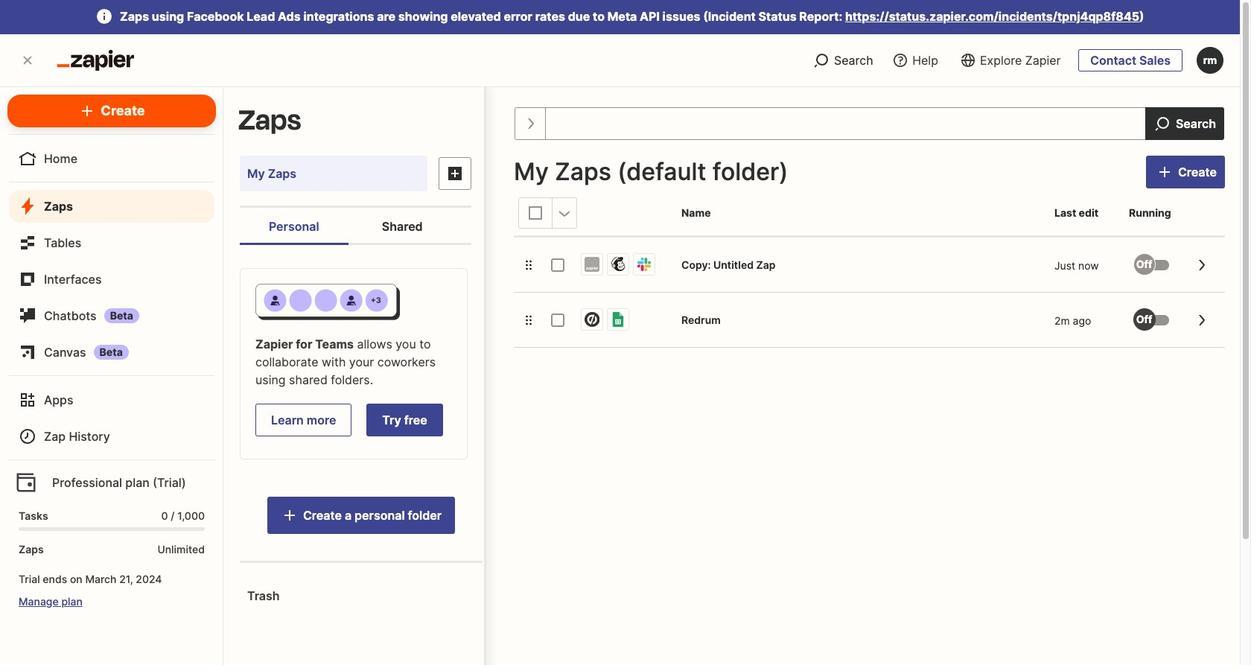 Task type: locate. For each thing, give the bounding box(es) containing it.
toggle zap drawer image
[[1192, 256, 1210, 274]]

plan down on
[[61, 595, 83, 608]]

0 horizontal spatial zap
[[44, 429, 66, 444]]

zapier right "explore"
[[1025, 53, 1061, 68]]

(default
[[618, 157, 706, 186]]

contact sales
[[1090, 53, 1171, 68]]

0 horizontal spatial zapier
[[255, 336, 293, 351]]

slack logo image
[[637, 257, 652, 272]]

interfaces
[[44, 272, 102, 286]]

to
[[593, 9, 605, 24], [419, 336, 431, 351]]

https://status.zapier.com/incidents/tpnj4qp8f845 link
[[845, 9, 1140, 24]]

my for my zaps
[[247, 166, 265, 181]]

1 horizontal spatial to
[[593, 9, 605, 24]]

google sheets logo image
[[611, 312, 626, 327]]

plan left the (trial)
[[125, 475, 150, 490]]

0 horizontal spatial search
[[834, 53, 873, 68]]

zap left the history
[[44, 429, 66, 444]]

last edit
[[1055, 206, 1099, 219]]

0 horizontal spatial my
[[247, 166, 265, 181]]

issues
[[663, 9, 700, 24]]

create button down search button
[[1146, 155, 1225, 188]]

1 vertical spatial search
[[1176, 116, 1216, 131]]

on
[[70, 572, 82, 585]]

off down the running
[[1136, 257, 1153, 270]]

off for just now
[[1136, 257, 1153, 270]]

0 vertical spatial plan
[[125, 475, 150, 490]]

zapier
[[1025, 53, 1061, 68], [255, 336, 293, 351]]

learn more link
[[255, 403, 352, 436]]

0 horizontal spatial create
[[101, 103, 145, 118]]

0 vertical spatial to
[[593, 9, 605, 24]]

1 vertical spatial using
[[255, 372, 286, 387]]

2 apps mentioned element
[[581, 308, 629, 331]]

create
[[101, 103, 145, 118], [1178, 164, 1217, 179], [303, 508, 342, 523]]

my inside my zaps link
[[247, 166, 265, 181]]

lead
[[247, 9, 275, 24]]

contact
[[1090, 53, 1137, 68]]

plan
[[125, 475, 150, 490], [61, 595, 83, 608]]

0 vertical spatial using
[[152, 9, 184, 24]]

0 vertical spatial create button
[[7, 94, 216, 127]]

1 horizontal spatial search
[[1176, 116, 1216, 131]]

explore zapier
[[980, 53, 1061, 68]]

0 vertical spatial off
[[1136, 257, 1153, 270]]

2m
[[1055, 314, 1070, 327]]

manage plan link
[[19, 594, 205, 609]]

1 off from the top
[[1136, 257, 1153, 270]]

using left facebook
[[152, 9, 184, 24]]

redrum
[[682, 313, 721, 326]]

rm
[[1203, 53, 1217, 66]]

beta for chatbots
[[110, 309, 133, 321]]

chatbots
[[44, 308, 97, 323]]

try
[[382, 412, 401, 427]]

search
[[834, 53, 873, 68], [1176, 116, 1216, 131]]

zaps
[[120, 9, 149, 24], [238, 100, 302, 141], [555, 157, 611, 186], [268, 166, 297, 181], [44, 199, 73, 213], [19, 543, 44, 555]]

0 horizontal spatial plan
[[61, 595, 83, 608]]

zapier inside folder list "element"
[[255, 336, 293, 351]]

1 vertical spatial off
[[1136, 313, 1153, 325]]

1 horizontal spatial create button
[[1146, 155, 1225, 188]]

1 vertical spatial zap
[[44, 429, 66, 444]]

2 horizontal spatial create
[[1178, 164, 1217, 179]]

error
[[504, 9, 533, 24]]

zap right untitled
[[756, 258, 776, 271]]

folders.
[[331, 372, 373, 387]]

Copy: Untitled Zap checkbox
[[551, 258, 565, 272]]

Redrum checkbox
[[551, 313, 565, 327]]

create inside folder list "element"
[[303, 508, 342, 523]]

2 off from the top
[[1136, 313, 1153, 325]]

1 horizontal spatial zap
[[756, 258, 776, 271]]

0 horizontal spatial create button
[[7, 94, 216, 127]]

1 vertical spatial zapier
[[255, 336, 293, 351]]

search inside manage your account and search apps 'form'
[[834, 53, 873, 68]]

for
[[296, 336, 312, 351]]

1 horizontal spatial plan
[[125, 475, 150, 490]]

0 vertical spatial zapier
[[1025, 53, 1061, 68]]

using inside allows you to collaborate with your coworkers using shared folders.
[[255, 372, 286, 387]]

create button
[[7, 94, 216, 127], [1146, 155, 1225, 188]]

0 vertical spatial create
[[101, 103, 145, 118]]

trash link
[[240, 578, 471, 613]]

folder
[[408, 508, 442, 523]]

2 vertical spatial create
[[303, 508, 342, 523]]

professional plan (trial)
[[52, 475, 186, 490]]

create inside site links element
[[101, 103, 145, 118]]

Input search term to search Zaps, folders or both search field
[[546, 108, 1146, 139]]

1 vertical spatial create
[[1178, 164, 1217, 179]]

0 vertical spatial search
[[834, 53, 873, 68]]

march
[[85, 572, 117, 585]]

1 vertical spatial beta
[[100, 345, 123, 358]]

meta
[[608, 9, 637, 24]]

last
[[1055, 206, 1077, 219]]

using down collaborate
[[255, 372, 286, 387]]

integrations
[[303, 9, 374, 24]]

manage plan
[[19, 595, 83, 608]]

zaps link
[[9, 190, 215, 222]]

to right you
[[419, 336, 431, 351]]

copy: untitled zap link
[[682, 257, 1040, 272]]

zapier up collaborate
[[255, 336, 293, 351]]

try free button
[[367, 403, 443, 436]]

0
[[161, 509, 168, 522]]

create down search button
[[1178, 164, 1217, 179]]

off left toggle zap drawer icon
[[1136, 313, 1153, 325]]

api
[[640, 9, 660, 24]]

now
[[1079, 259, 1099, 272]]

1 horizontal spatial create
[[303, 508, 342, 523]]

search down 'report:'
[[834, 53, 873, 68]]

beta
[[110, 309, 133, 321], [100, 345, 123, 358]]

zap
[[756, 258, 776, 271], [44, 429, 66, 444]]

search button
[[1145, 107, 1224, 140]]

your
[[349, 354, 374, 369]]

2m ago
[[1055, 314, 1091, 327]]

learn
[[271, 412, 304, 427]]

1 horizontal spatial using
[[255, 372, 286, 387]]

beta down interfaces link
[[110, 309, 133, 321]]

create folder image
[[446, 164, 464, 182]]

beta right canvas
[[100, 345, 123, 358]]

professional plan (trial) region
[[7, 456, 216, 631]]

0 vertical spatial beta
[[110, 309, 133, 321]]

search down rare man image
[[1176, 116, 1216, 131]]

beta for canvas
[[100, 345, 123, 358]]

rare man image
[[1195, 45, 1225, 75]]

to right due in the left top of the page
[[593, 9, 605, 24]]

create button up home link in the top left of the page
[[7, 94, 216, 127]]

create left a
[[303, 508, 342, 523]]

allows
[[357, 336, 392, 351]]

status
[[759, 9, 797, 24]]

plan for professional
[[125, 475, 150, 490]]

create up home link in the top left of the page
[[101, 103, 145, 118]]

just now
[[1055, 259, 1099, 272]]

1 vertical spatial plan
[[61, 595, 83, 608]]

1 horizontal spatial my
[[514, 157, 549, 186]]

plan inside 'link'
[[61, 595, 83, 608]]

off for 2m ago
[[1136, 313, 1153, 325]]

0 horizontal spatial to
[[419, 336, 431, 351]]

coworkers
[[377, 354, 436, 369]]

showing
[[398, 9, 448, 24]]

running
[[1129, 206, 1171, 219]]

1 vertical spatial to
[[419, 336, 431, 351]]

2024
[[136, 572, 162, 585]]

free
[[404, 412, 427, 427]]

1 horizontal spatial zapier
[[1025, 53, 1061, 68]]

you
[[396, 336, 416, 351]]

off
[[1136, 257, 1153, 270], [1136, 313, 1153, 325]]



Task type: vqa. For each thing, say whether or not it's contained in the screenshot.
1,000
yes



Task type: describe. For each thing, give the bounding box(es) containing it.
0 horizontal spatial using
[[152, 9, 184, 24]]

zap history
[[44, 429, 110, 444]]

just
[[1055, 259, 1076, 272]]

name
[[682, 206, 711, 219]]

my zaps
[[247, 166, 297, 181]]

personal
[[355, 508, 405, 523]]

rates
[[535, 9, 565, 24]]

due
[[568, 9, 590, 24]]

report:
[[799, 9, 843, 24]]

info element
[[96, 7, 113, 25]]

zaps inside folder list "element"
[[268, 166, 297, 181]]

tables link
[[9, 226, 215, 259]]

elevated
[[451, 9, 501, 24]]

logo image
[[585, 257, 600, 272]]

shared
[[382, 219, 423, 234]]

tasks
[[19, 509, 48, 522]]

trash
[[247, 588, 280, 603]]

canvas
[[44, 345, 86, 359]]

https://status.zapier.com/incidents/tpnj4qp8f845
[[845, 9, 1140, 24]]

copy: untitled zap
[[682, 258, 776, 271]]

with
[[322, 354, 346, 369]]

create a personal folder
[[303, 508, 442, 523]]

search inside search button
[[1176, 116, 1216, 131]]

apps
[[44, 392, 73, 407]]

my zaps link
[[240, 155, 428, 191]]

manage your account and search apps form
[[813, 34, 1225, 192]]

personal
[[269, 219, 319, 234]]

to inside allows you to collaborate with your coworkers using shared folders.
[[419, 336, 431, 351]]

toggle zap drawer image
[[1192, 311, 1210, 329]]

ends
[[43, 572, 67, 585]]

ads
[[278, 9, 301, 24]]

3 apps mentioned element
[[581, 253, 655, 276]]

home
[[44, 151, 77, 166]]

a
[[345, 508, 352, 523]]

learn more
[[271, 412, 336, 427]]

teams
[[315, 336, 354, 351]]

help
[[913, 53, 938, 68]]

site links element
[[0, 87, 223, 665]]

help link
[[888, 34, 943, 86]]

unlimited
[[157, 543, 205, 555]]

)
[[1140, 9, 1145, 24]]

facebook
[[187, 9, 244, 24]]

zapier for teams
[[255, 336, 354, 351]]

0 / 1,000
[[161, 509, 205, 522]]

my zaps (default folder)
[[514, 157, 788, 186]]

unbounce logo image
[[585, 312, 600, 327]]

my for my zaps (default folder)
[[514, 157, 549, 186]]

home link
[[9, 142, 215, 175]]

folder)
[[713, 157, 788, 186]]

redrum link
[[682, 313, 1040, 327]]

21,
[[119, 572, 133, 585]]

collaborate
[[255, 354, 318, 369]]

personal link
[[240, 208, 348, 245]]

go to the zapier homepage image
[[57, 50, 135, 70]]

zaps using facebook lead ads integrations are showing elevated error rates due to meta api issues (incident status report: https://status.zapier.com/incidents/tpnj4qp8f845 )
[[120, 9, 1145, 24]]

explore zapier link
[[955, 34, 1066, 86]]

zap inside site links element
[[44, 429, 66, 444]]

folder list element
[[238, 154, 484, 665]]

(trial)
[[153, 475, 186, 490]]

interfaces link
[[9, 263, 215, 295]]

manage
[[19, 595, 59, 608]]

contact sales link
[[1079, 49, 1183, 71]]

allows you to collaborate with your coworkers using shared folders.
[[255, 336, 436, 387]]

apps link
[[9, 383, 215, 416]]

copy:
[[682, 258, 711, 271]]

history
[[69, 429, 110, 444]]

trial ends on march 21, 2024
[[19, 572, 162, 585]]

untitled
[[714, 258, 754, 271]]

1,000
[[177, 509, 205, 522]]

more
[[307, 412, 336, 427]]

create button inside site links element
[[7, 94, 216, 127]]

sales
[[1140, 53, 1171, 68]]

explore
[[980, 53, 1022, 68]]

mailchimp logo image
[[611, 257, 626, 272]]

info image
[[96, 7, 113, 25]]

are
[[377, 9, 396, 24]]

ago
[[1073, 314, 1091, 327]]

edit
[[1079, 206, 1099, 219]]

shared link
[[348, 208, 457, 245]]

try free
[[382, 412, 427, 427]]

0 vertical spatial zap
[[756, 258, 776, 271]]

(incident
[[703, 9, 756, 24]]

plan for manage
[[61, 595, 83, 608]]

/
[[171, 509, 175, 522]]

zap history link
[[9, 420, 215, 453]]

zapier inside 'link'
[[1025, 53, 1061, 68]]

shared
[[289, 372, 328, 387]]

1 vertical spatial create button
[[1146, 155, 1225, 188]]

zaps inside professional plan (trial) region
[[19, 543, 44, 555]]



